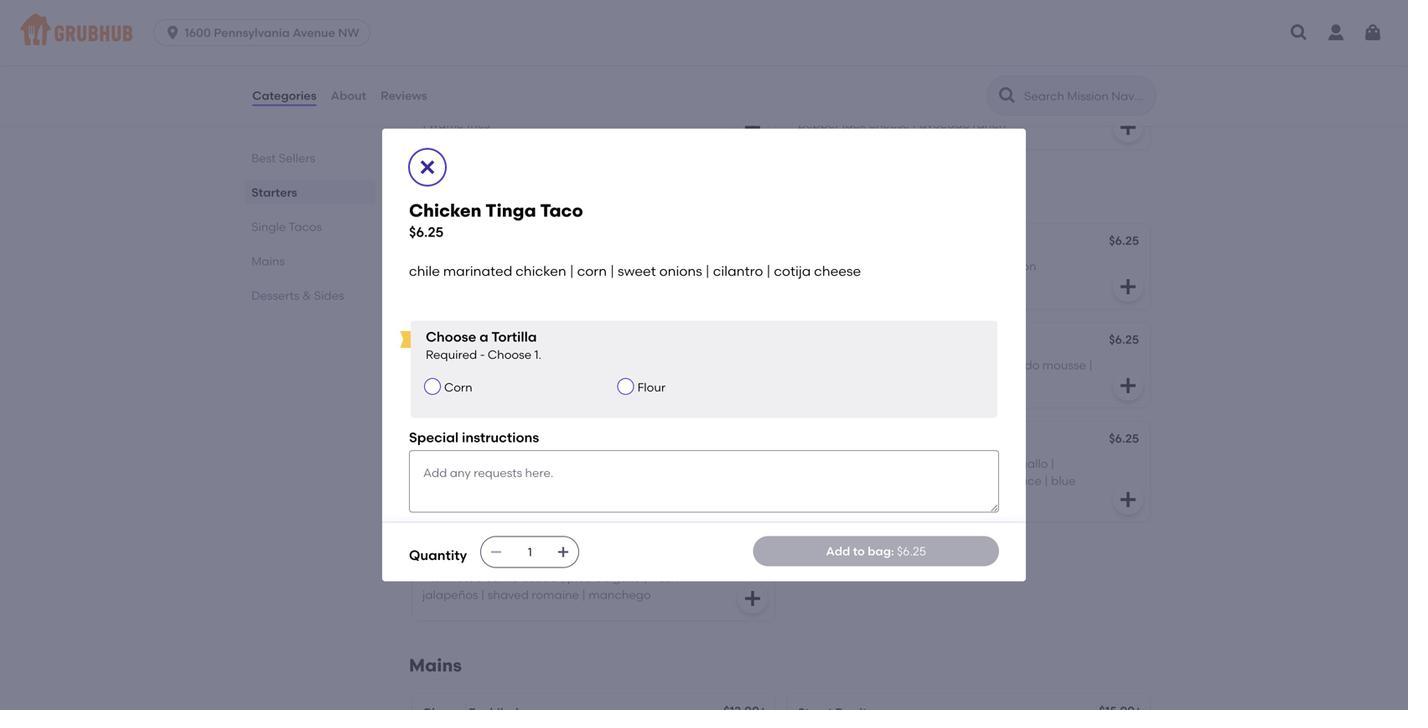 Task type: describe. For each thing, give the bounding box(es) containing it.
shaved
[[488, 588, 529, 602]]

steak
[[484, 547, 517, 561]]

reviews button
[[380, 65, 428, 126]]

instructions
[[462, 429, 539, 446]]

beer
[[423, 457, 449, 471]]

chipotle chicken | black beans | corn | onions | pepper jack cheese | avocado ranch
[[798, 100, 1059, 131]]

gallo inside crispy shrimp | charred celery | pico de gallo | iceberg lettuce | new mexico buffalo sauce | blue cheese
[[1020, 457, 1048, 471]]

monterey
[[423, 100, 477, 114]]

black
[[901, 100, 932, 114]]

sauce for avocado
[[977, 375, 1011, 389]]

carne
[[486, 571, 519, 585]]

corn inside the chipotle chicken | black beans | corn | onions | pepper jack cheese | avocado ranch
[[980, 100, 1005, 114]]

avenue
[[293, 26, 335, 40]]

de inside crispy shrimp | charred celery | pico de gallo | iceberg lettuce | new mexico buffalo sauce | blue cheese
[[1002, 457, 1017, 471]]

double beef stack taco
[[423, 235, 559, 249]]

categories button
[[251, 65, 317, 126]]

beer battered haddock | nappa cabbage slaw | pico de gallo | crema | radish
[[423, 457, 693, 488]]

gallo inside marinated carne asada | pico de gallo | fresh jalapeños | shaved romaine | manchego
[[613, 571, 641, 585]]

cilantro inside mushroom | radishes | red onion | avocado mousse | cilantro | alfalfa sprouts | garlic sauce
[[798, 375, 842, 389]]

0 vertical spatial mains
[[251, 254, 285, 268]]

0 horizontal spatial choose
[[426, 329, 476, 345]]

tinga for chicken tinga taco $6.25
[[486, 200, 536, 221]]

add
[[826, 544, 850, 558]]

special instructions
[[409, 429, 539, 446]]

beans
[[935, 100, 970, 114]]

pulled
[[798, 259, 833, 273]]

starters
[[251, 185, 297, 200]]

shrimp
[[834, 457, 873, 471]]

fries
[[467, 117, 490, 131]]

required
[[426, 347, 477, 362]]

$6.25 for mushroom | radishes | red onion | avocado mousse | cilantro | alfalfa sprouts | garlic sauce
[[1109, 332, 1139, 347]]

radish
[[552, 474, 587, 488]]

a
[[480, 329, 489, 345]]

de inside marinated carne asada | pico de gallo | fresh jalapeños | shaved romaine | manchego
[[595, 571, 610, 585]]

caramelized
[[530, 100, 601, 114]]

ground
[[423, 259, 464, 273]]

0 vertical spatial onion
[[1005, 259, 1037, 273]]

onions inside monterey cheese | caramelized onions | ancho aioli | waffle fries
[[604, 100, 641, 114]]

desserts
[[251, 288, 300, 303]]

chicken inside the chipotle chicken | black beans | corn | onions | pepper jack cheese | avocado ranch
[[847, 100, 891, 114]]

0 vertical spatial chile
[[409, 263, 440, 279]]

about button
[[330, 65, 367, 126]]

marinated inside marinated carne asada | pico de gallo | fresh jalapeños | shaved romaine | manchego
[[423, 571, 483, 585]]

svg image inside main navigation "navigation"
[[1289, 23, 1309, 43]]

0 vertical spatial sweet
[[618, 263, 656, 279]]

waffle
[[429, 117, 464, 131]]

crema inside ground beef | mexican cheese blend | lettuce | tomato | crema | corn and flour tortilla
[[474, 276, 512, 290]]

choose a tortilla required - choose 1.
[[426, 329, 542, 362]]

bag:
[[868, 544, 894, 558]]

lettuce inside crispy shrimp | charred celery | pico de gallo | iceberg lettuce | new mexico buffalo sauce | blue cheese
[[844, 474, 884, 488]]

jack
[[842, 117, 866, 131]]

tinga for chicken tinga taco
[[472, 334, 505, 348]]

pico inside beer battered haddock | nappa cabbage slaw | pico de gallo | crema | radish
[[423, 474, 447, 488]]

special
[[409, 429, 459, 446]]

romaine
[[532, 588, 579, 602]]

&
[[302, 288, 311, 303]]

slaw
[[661, 457, 687, 471]]

ancho
[[650, 100, 687, 114]]

1600 pennsylvania avenue nw button
[[154, 19, 377, 46]]

de inside beer battered haddock | nappa cabbage slaw | pico de gallo | crema | radish
[[450, 474, 465, 488]]

crispy shrimp | charred celery | pico de gallo | iceberg lettuce | new mexico buffalo sauce | blue cheese
[[798, 457, 1076, 505]]

0 horizontal spatial cilantro
[[423, 375, 466, 389]]

chicken for chicken tinga taco $6.25
[[409, 200, 482, 221]]

jalapeños
[[423, 588, 478, 602]]

buffalo
[[964, 474, 1005, 488]]

taco up the mexican
[[531, 235, 559, 249]]

1 vertical spatial avocado
[[945, 259, 995, 273]]

fresh
[[650, 571, 678, 585]]

mousse
[[1043, 358, 1086, 372]]

$6.25 for marinated carne asada | pico de gallo | fresh jalapeños | shaved romaine | manchego
[[734, 545, 764, 560]]

0 horizontal spatial single
[[251, 220, 286, 234]]

mushroom | radishes | red onion | avocado mousse | cilantro | alfalfa sprouts | garlic sauce
[[798, 358, 1093, 389]]

1 horizontal spatial choose
[[488, 347, 532, 362]]

onions inside chile marinated chicken | corn | sweet onions | cilantro | cotija cheese
[[640, 358, 678, 372]]

pork
[[836, 259, 862, 273]]

beef
[[466, 235, 492, 249]]

Search Mission Navy Yard search field
[[1023, 88, 1151, 104]]

salsa
[[871, 259, 900, 273]]

1.
[[534, 347, 542, 362]]

chicken tinga taco
[[423, 334, 536, 348]]

and
[[550, 276, 572, 290]]

cheese down 1.
[[510, 375, 551, 389]]

blend
[[597, 259, 629, 273]]

alfalfa
[[851, 375, 887, 389]]

1 horizontal spatial cilantro
[[713, 263, 763, 279]]

corn right 1.
[[569, 358, 595, 372]]

to
[[853, 544, 865, 558]]

sides
[[314, 288, 344, 303]]

taco for chicken tinga taco
[[508, 334, 536, 348]]

charred
[[883, 457, 928, 471]]

tortilla
[[492, 329, 537, 345]]

arrachera steak taco
[[423, 547, 548, 561]]

cheese inside the chipotle chicken | black beans | corn | onions | pepper jack cheese | avocado ranch
[[869, 117, 910, 131]]

$13.00
[[1104, 74, 1139, 89]]

baja fish taco
[[423, 433, 505, 447]]

tortilla
[[603, 276, 640, 290]]

taco for arrachera steak taco
[[520, 547, 548, 561]]

best
[[251, 151, 276, 165]]

battered
[[451, 457, 502, 471]]

1 horizontal spatial single tacos
[[409, 185, 519, 206]]

red
[[926, 358, 945, 372]]

corn inside ground beef | mexican cheese blend | lettuce | tomato | crema | corn and flour tortilla
[[521, 276, 547, 290]]

best sellers
[[251, 151, 315, 165]]

chicken inside chile marinated chicken | corn | sweet onions | cilantro | cotija cheese
[[515, 358, 559, 372]]

monterey cheese | caramelized onions | ancho aioli | waffle fries
[[423, 100, 713, 131]]

1600
[[185, 26, 211, 40]]

taco for baja fish taco
[[477, 433, 505, 447]]

blue
[[1051, 474, 1076, 488]]

cotija inside chile marinated chicken | corn | sweet onions | cilantro | cotija cheese
[[475, 375, 508, 389]]

double
[[423, 235, 464, 249]]

haddock
[[505, 457, 555, 471]]

cabbage
[[606, 457, 658, 471]]



Task type: vqa. For each thing, say whether or not it's contained in the screenshot.
Reviews
yes



Task type: locate. For each thing, give the bounding box(es) containing it.
tinga inside 'chicken tinga taco $6.25'
[[486, 200, 536, 221]]

arrachera
[[423, 547, 482, 561]]

sauce inside crispy shrimp | charred celery | pico de gallo | iceberg lettuce | new mexico buffalo sauce | blue cheese
[[1007, 474, 1042, 488]]

1 vertical spatial tacos
[[289, 220, 322, 234]]

1 vertical spatial de
[[450, 474, 465, 488]]

0 horizontal spatial cotija
[[475, 375, 508, 389]]

tacos
[[467, 185, 519, 206], [289, 220, 322, 234]]

marinated down 'beef'
[[443, 263, 512, 279]]

1 vertical spatial mains
[[409, 655, 462, 676]]

single
[[409, 185, 464, 206], [251, 220, 286, 234]]

crema down beef at the top of the page
[[474, 276, 512, 290]]

fish
[[452, 433, 475, 447]]

tomato
[[423, 276, 465, 290]]

onion
[[1005, 259, 1037, 273], [948, 358, 980, 372]]

2 vertical spatial de
[[595, 571, 610, 585]]

chicken left "a"
[[423, 334, 470, 348]]

1 horizontal spatial onion
[[1005, 259, 1037, 273]]

1 vertical spatial lettuce
[[844, 474, 884, 488]]

|
[[524, 100, 527, 114], [644, 100, 648, 114], [894, 100, 898, 114], [973, 100, 977, 114], [1008, 100, 1012, 114], [1055, 100, 1059, 114], [423, 117, 426, 131], [913, 117, 917, 131], [495, 259, 499, 273], [632, 259, 636, 273], [682, 259, 685, 273], [864, 259, 868, 273], [938, 259, 942, 273], [998, 259, 1002, 273], [570, 263, 574, 279], [610, 263, 615, 279], [706, 263, 710, 279], [767, 263, 771, 279], [468, 276, 471, 290], [514, 276, 518, 290], [562, 358, 566, 372], [597, 358, 601, 372], [680, 358, 684, 372], [862, 358, 866, 372], [919, 358, 923, 372], [982, 358, 986, 372], [1089, 358, 1093, 372], [469, 375, 473, 389], [844, 375, 848, 389], [935, 375, 939, 389], [558, 457, 562, 471], [689, 457, 693, 471], [876, 457, 880, 471], [968, 457, 972, 471], [1051, 457, 1055, 471], [499, 474, 503, 488], [546, 474, 549, 488], [887, 474, 891, 488], [1045, 474, 1048, 488], [561, 571, 565, 585], [644, 571, 648, 585], [481, 588, 485, 602], [582, 588, 586, 602]]

pepper
[[798, 117, 840, 131]]

crema inside beer battered haddock | nappa cabbage slaw | pico de gallo | crema | radish
[[505, 474, 543, 488]]

0 vertical spatial gallo
[[1020, 457, 1048, 471]]

pico
[[975, 457, 1000, 471], [423, 474, 447, 488], [567, 571, 592, 585]]

manchego
[[589, 588, 651, 602]]

marinated carne asada | pico de gallo | fresh jalapeños | shaved romaine | manchego
[[423, 571, 678, 602]]

onions up flour on the left bottom of the page
[[640, 358, 678, 372]]

cheese inside crispy shrimp | charred celery | pico de gallo | iceberg lettuce | new mexico buffalo sauce | blue cheese
[[798, 491, 839, 505]]

single up double
[[409, 185, 464, 206]]

search icon image
[[998, 86, 1018, 106]]

1 vertical spatial crema
[[505, 474, 543, 488]]

chicken down tortilla
[[515, 358, 559, 372]]

marinated up jalapeños
[[423, 571, 483, 585]]

cheese
[[480, 100, 521, 114], [869, 117, 910, 131], [553, 259, 594, 273], [814, 263, 861, 279], [510, 375, 551, 389], [798, 491, 839, 505]]

onions inside the chipotle chicken | black beans | corn | onions | pepper jack cheese | avocado ranch
[[1015, 100, 1052, 114]]

sauce left 'blue'
[[1007, 474, 1042, 488]]

corn
[[444, 380, 473, 395]]

chile up corn
[[423, 358, 449, 372]]

chicken
[[847, 100, 891, 114], [516, 263, 567, 279], [515, 358, 559, 372]]

chicken for chicken tinga taco
[[423, 334, 470, 348]]

de down battered
[[450, 474, 465, 488]]

sauce for de
[[1007, 474, 1042, 488]]

1 horizontal spatial de
[[595, 571, 610, 585]]

cilantro
[[713, 263, 763, 279], [423, 375, 466, 389], [798, 375, 842, 389]]

cilantro down required
[[423, 375, 466, 389]]

gallo inside beer battered haddock | nappa cabbage slaw | pico de gallo | crema | radish
[[468, 474, 496, 488]]

cheese up and
[[553, 259, 594, 273]]

sauce inside mushroom | radishes | red onion | avocado mousse | cilantro | alfalfa sprouts | garlic sauce
[[977, 375, 1011, 389]]

pico up romaine
[[567, 571, 592, 585]]

1 vertical spatial choose
[[488, 347, 532, 362]]

chile
[[409, 263, 440, 279], [423, 358, 449, 372]]

$6.25 for crispy shrimp | charred celery | pico de gallo | iceberg lettuce | new mexico buffalo sauce | blue cheese
[[1109, 431, 1139, 445]]

1 vertical spatial sauce
[[1007, 474, 1042, 488]]

onions right beans
[[1015, 100, 1052, 114]]

2 vertical spatial chicken
[[515, 358, 559, 372]]

single tacos up 'beef'
[[409, 185, 519, 206]]

cheese left salsa
[[814, 263, 861, 279]]

beef
[[467, 259, 492, 273]]

0 horizontal spatial onion
[[948, 358, 980, 372]]

0 horizontal spatial pico
[[423, 474, 447, 488]]

chicken up jack at the right of page
[[847, 100, 891, 114]]

taco up asada
[[520, 547, 548, 561]]

new
[[894, 474, 917, 488]]

pulled pork | salsa verde | avocado | onion
[[798, 259, 1037, 273]]

0 vertical spatial chicken
[[847, 100, 891, 114]]

1 horizontal spatial mains
[[409, 655, 462, 676]]

2 vertical spatial gallo
[[613, 571, 641, 585]]

cotija left pork
[[774, 263, 811, 279]]

single down the starters
[[251, 220, 286, 234]]

taco up battered
[[477, 433, 505, 447]]

2 horizontal spatial de
[[1002, 457, 1017, 471]]

chile marinated chicken | corn | sweet onions | cilantro | cotija cheese
[[409, 263, 861, 279], [423, 358, 684, 389]]

de up buffalo
[[1002, 457, 1017, 471]]

iceberg
[[798, 474, 842, 488]]

0 vertical spatial avocado
[[919, 117, 970, 131]]

corn up ranch
[[980, 100, 1005, 114]]

choose up required
[[426, 329, 476, 345]]

desserts & sides
[[251, 288, 344, 303]]

single tacos down the starters
[[251, 220, 322, 234]]

onions right tortilla
[[659, 263, 702, 279]]

baja
[[423, 433, 449, 447]]

1 horizontal spatial lettuce
[[844, 474, 884, 488]]

1 vertical spatial chicken
[[423, 334, 470, 348]]

marinated
[[443, 263, 512, 279], [452, 358, 512, 372], [423, 571, 483, 585]]

mexican
[[502, 259, 551, 273]]

lettuce down shrimp at the bottom right of page
[[844, 474, 884, 488]]

1 horizontal spatial pico
[[567, 571, 592, 585]]

nappa
[[565, 457, 603, 471]]

0 horizontal spatial single tacos
[[251, 220, 322, 234]]

sauce right garlic
[[977, 375, 1011, 389]]

0 horizontal spatial tacos
[[289, 220, 322, 234]]

nw
[[338, 26, 360, 40]]

0 horizontal spatial mains
[[251, 254, 285, 268]]

quantity
[[409, 547, 467, 563]]

avocado inside the chipotle chicken | black beans | corn | onions | pepper jack cheese | avocado ranch
[[919, 117, 970, 131]]

verde
[[903, 259, 935, 273]]

cheese inside monterey cheese | caramelized onions | ancho aioli | waffle fries
[[480, 100, 521, 114]]

avocado down beans
[[919, 117, 970, 131]]

2 vertical spatial marinated
[[423, 571, 483, 585]]

0 vertical spatial crema
[[474, 276, 512, 290]]

0 vertical spatial chicken
[[409, 200, 482, 221]]

1 vertical spatial sweet
[[604, 358, 637, 372]]

0 vertical spatial single tacos
[[409, 185, 519, 206]]

chicken up double
[[409, 200, 482, 221]]

1 horizontal spatial cotija
[[774, 263, 811, 279]]

0 vertical spatial tacos
[[467, 185, 519, 206]]

lettuce
[[639, 259, 679, 273], [844, 474, 884, 488]]

$6.25 for pulled pork | salsa verde | avocado | onion
[[1109, 234, 1139, 248]]

onions
[[604, 100, 641, 114], [1015, 100, 1052, 114], [659, 263, 702, 279], [640, 358, 678, 372]]

sweet inside chile marinated chicken | corn | sweet onions | cilantro | cotija cheese
[[604, 358, 637, 372]]

crispy
[[798, 457, 832, 471]]

mexico
[[920, 474, 961, 488]]

taco
[[540, 200, 583, 221], [531, 235, 559, 249], [508, 334, 536, 348], [477, 433, 505, 447], [520, 547, 548, 561]]

cheese down the iceberg
[[798, 491, 839, 505]]

add to bag: $6.25
[[826, 544, 926, 558]]

2 horizontal spatial gallo
[[1020, 457, 1048, 471]]

1600 pennsylvania avenue nw
[[185, 26, 360, 40]]

Input item quantity number field
[[512, 537, 548, 567]]

0 vertical spatial tinga
[[486, 200, 536, 221]]

0 horizontal spatial lettuce
[[639, 259, 679, 273]]

chicken tinga taco $6.25
[[409, 200, 583, 240]]

asada
[[522, 571, 558, 585]]

reviews
[[381, 88, 427, 103]]

sweet down tortilla
[[604, 358, 637, 372]]

lettuce inside ground beef | mexican cheese blend | lettuce | tomato | crema | corn and flour tortilla
[[639, 259, 679, 273]]

1 horizontal spatial gallo
[[613, 571, 641, 585]]

cotija down "-"
[[475, 375, 508, 389]]

chile down double
[[409, 263, 440, 279]]

1 vertical spatial chile
[[423, 358, 449, 372]]

0 vertical spatial cotija
[[774, 263, 811, 279]]

cheese down black
[[869, 117, 910, 131]]

1 horizontal spatial tacos
[[467, 185, 519, 206]]

0 vertical spatial pico
[[975, 457, 1000, 471]]

tinga
[[486, 200, 536, 221], [472, 334, 505, 348]]

marinated down chicken tinga taco
[[452, 358, 512, 372]]

main navigation navigation
[[0, 0, 1408, 65]]

corn down the mexican
[[521, 276, 547, 290]]

crema
[[474, 276, 512, 290], [505, 474, 543, 488]]

taco right "a"
[[508, 334, 536, 348]]

marinated inside chile marinated chicken | corn | sweet onions | cilantro | cotija cheese
[[452, 358, 512, 372]]

about
[[331, 88, 366, 103]]

ranch
[[973, 117, 1006, 131]]

pico inside marinated carne asada | pico de gallo | fresh jalapeños | shaved romaine | manchego
[[567, 571, 592, 585]]

1 vertical spatial chicken
[[516, 263, 567, 279]]

cilantro down mushroom
[[798, 375, 842, 389]]

$6.25
[[409, 224, 444, 240], [1109, 234, 1139, 248], [1109, 332, 1139, 347], [1109, 431, 1139, 445], [897, 544, 926, 558], [734, 545, 764, 560]]

0 vertical spatial choose
[[426, 329, 476, 345]]

2 vertical spatial pico
[[567, 571, 592, 585]]

garlic
[[941, 375, 974, 389]]

Special instructions text field
[[409, 450, 999, 513]]

2 horizontal spatial cilantro
[[798, 375, 842, 389]]

0 horizontal spatial de
[[450, 474, 465, 488]]

pico down beer
[[423, 474, 447, 488]]

0 vertical spatial lettuce
[[639, 259, 679, 273]]

taco up ground beef | mexican cheese blend | lettuce | tomato | crema | corn and flour tortilla
[[540, 200, 583, 221]]

0 vertical spatial de
[[1002, 457, 1017, 471]]

sprouts
[[890, 375, 932, 389]]

pico up buffalo
[[975, 457, 1000, 471]]

1 vertical spatial cotija
[[475, 375, 508, 389]]

cheese inside ground beef | mexican cheese blend | lettuce | tomato | crema | corn and flour tortilla
[[553, 259, 594, 273]]

avocado right verde
[[945, 259, 995, 273]]

mushroom
[[798, 358, 859, 372]]

sauce
[[977, 375, 1011, 389], [1007, 474, 1042, 488]]

cilantro left pulled
[[713, 263, 763, 279]]

sweet right flour
[[618, 263, 656, 279]]

ground beef | mexican cheese blend | lettuce | tomato | crema | corn and flour tortilla
[[423, 259, 685, 290]]

-
[[480, 347, 485, 362]]

1 vertical spatial single
[[251, 220, 286, 234]]

0 horizontal spatial gallo
[[468, 474, 496, 488]]

crema down haddock
[[505, 474, 543, 488]]

pennsylvania
[[214, 26, 290, 40]]

avocado inside mushroom | radishes | red onion | avocado mousse | cilantro | alfalfa sprouts | garlic sauce
[[989, 358, 1040, 372]]

gallo
[[1020, 457, 1048, 471], [468, 474, 496, 488], [613, 571, 641, 585]]

de
[[1002, 457, 1017, 471], [450, 474, 465, 488], [595, 571, 610, 585]]

avocado left mousse
[[989, 358, 1040, 372]]

cheese up 'fries'
[[480, 100, 521, 114]]

chipotle
[[798, 100, 844, 114]]

1 vertical spatial single tacos
[[251, 220, 322, 234]]

chicken down stack
[[516, 263, 567, 279]]

pico inside crispy shrimp | charred celery | pico de gallo | iceberg lettuce | new mexico buffalo sauce | blue cheese
[[975, 457, 1000, 471]]

categories
[[252, 88, 317, 103]]

de up manchego on the left bottom of page
[[595, 571, 610, 585]]

flour
[[638, 380, 666, 395]]

sellers
[[279, 151, 315, 165]]

svg image inside the 1600 pennsylvania avenue nw button
[[164, 24, 181, 41]]

choose
[[426, 329, 476, 345], [488, 347, 532, 362]]

1 vertical spatial gallo
[[468, 474, 496, 488]]

corn
[[980, 100, 1005, 114], [577, 263, 607, 279], [521, 276, 547, 290], [569, 358, 595, 372]]

chicken inside 'chicken tinga taco $6.25'
[[409, 200, 482, 221]]

1 vertical spatial tinga
[[472, 334, 505, 348]]

celery
[[931, 457, 965, 471]]

flour
[[575, 276, 601, 290]]

taco for chicken tinga taco $6.25
[[540, 200, 583, 221]]

2 vertical spatial avocado
[[989, 358, 1040, 372]]

0 vertical spatial single
[[409, 185, 464, 206]]

monterey cheese | caramelized onions | ancho aioli | waffle fries button
[[412, 65, 775, 149]]

tacos up double beef stack taco
[[467, 185, 519, 206]]

1 vertical spatial marinated
[[452, 358, 512, 372]]

svg image
[[1289, 23, 1309, 43], [743, 117, 763, 138], [417, 157, 438, 177], [743, 277, 763, 297], [1118, 277, 1138, 297], [1118, 375, 1138, 396], [490, 545, 503, 559], [743, 588, 763, 608]]

choose down tortilla
[[488, 347, 532, 362]]

mains down jalapeños
[[409, 655, 462, 676]]

svg image
[[1363, 23, 1383, 43], [164, 24, 181, 41], [1118, 117, 1138, 138], [1118, 490, 1138, 510], [557, 545, 570, 559]]

1 horizontal spatial single
[[409, 185, 464, 206]]

taco inside 'chicken tinga taco $6.25'
[[540, 200, 583, 221]]

onion inside mushroom | radishes | red onion | avocado mousse | cilantro | alfalfa sprouts | garlic sauce
[[948, 358, 980, 372]]

0 vertical spatial marinated
[[443, 263, 512, 279]]

mains up desserts
[[251, 254, 285, 268]]

corn right and
[[577, 263, 607, 279]]

0 vertical spatial chile marinated chicken | corn | sweet onions | cilantro | cotija cheese
[[409, 263, 861, 279]]

$6.25 inside 'chicken tinga taco $6.25'
[[409, 224, 444, 240]]

sweet
[[618, 263, 656, 279], [604, 358, 637, 372]]

0 vertical spatial sauce
[[977, 375, 1011, 389]]

2 horizontal spatial pico
[[975, 457, 1000, 471]]

1 vertical spatial onion
[[948, 358, 980, 372]]

lettuce up tortilla
[[639, 259, 679, 273]]

tacos down the starters
[[289, 220, 322, 234]]

stack
[[495, 235, 529, 249]]

1 vertical spatial pico
[[423, 474, 447, 488]]

onions left ancho
[[604, 100, 641, 114]]

1 vertical spatial chile marinated chicken | corn | sweet onions | cilantro | cotija cheese
[[423, 358, 684, 389]]



